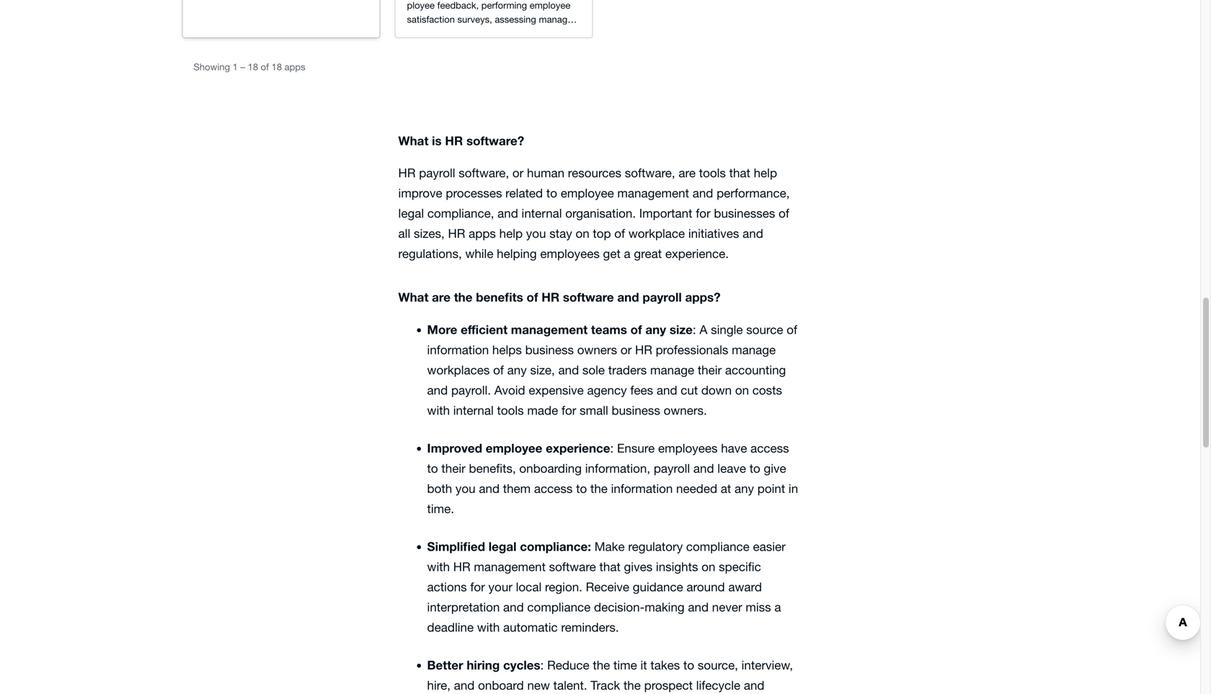 Task type: locate. For each thing, give the bounding box(es) containing it.
0 vertical spatial employees
[[540, 247, 600, 261]]

with up actions
[[427, 560, 450, 574]]

and
[[693, 186, 714, 200], [498, 206, 518, 221], [743, 227, 764, 241], [618, 290, 640, 305], [559, 363, 579, 377], [427, 384, 448, 398], [657, 384, 678, 398], [694, 462, 714, 476], [479, 482, 500, 496], [503, 601, 524, 615], [688, 601, 709, 615], [454, 679, 475, 693]]

internal
[[522, 206, 562, 221], [454, 404, 494, 418]]

:
[[693, 323, 697, 337], [611, 442, 614, 456], [541, 659, 544, 673]]

0 vertical spatial employee
[[561, 186, 614, 200]]

1 vertical spatial any
[[508, 363, 527, 377]]

information down information,
[[611, 482, 673, 496]]

business
[[526, 343, 574, 357], [612, 404, 661, 418]]

their inside : ensure employees have access to their benefits, onboarding information, payroll and leave to give both you and them access to the information needed at any point in time.
[[442, 462, 466, 476]]

time.
[[427, 502, 454, 516]]

1 18 from the left
[[248, 61, 258, 73]]

professionals
[[656, 343, 729, 357]]

0 vertical spatial tools
[[699, 166, 726, 180]]

legal up the your
[[489, 540, 517, 554]]

: reduce the time it takes to source, interview, hire, and onboard new talent. track the prospect lifecycle an
[[427, 659, 793, 695]]

0 horizontal spatial or
[[513, 166, 524, 180]]

0 horizontal spatial tools
[[497, 404, 524, 418]]

internal down payroll.
[[454, 404, 494, 418]]

helps
[[493, 343, 522, 357]]

0 vertical spatial access
[[751, 442, 790, 456]]

0 vertical spatial or
[[513, 166, 524, 180]]

1 horizontal spatial for
[[562, 404, 577, 418]]

you left stay
[[526, 227, 546, 241]]

software up teams
[[563, 290, 614, 305]]

employees down stay
[[540, 247, 600, 261]]

is
[[432, 134, 442, 148]]

1 horizontal spatial employees
[[659, 442, 718, 456]]

to right takes
[[684, 659, 695, 673]]

award
[[729, 580, 762, 595]]

tools inside hr payroll software, or human resources software, are tools that help improve processes related to employee management and performance, legal compliance, and internal organisation. important for businesses of all sizes, hr apps help you stay on top of workplace initiatives and regulations, while helping employees get a great experience.
[[699, 166, 726, 180]]

1 vertical spatial apps
[[469, 227, 496, 241]]

internal inside : a single source of information helps business owners or hr professionals manage workplaces of any size, and sole traders manage their accounting and payroll. avoid expensive agency fees and cut down on costs with internal tools made for small business owners.
[[454, 404, 494, 418]]

0 horizontal spatial apps
[[285, 61, 306, 73]]

the down time
[[624, 679, 641, 693]]

0 horizontal spatial :
[[541, 659, 544, 673]]

hr up traders
[[635, 343, 653, 357]]

1 horizontal spatial are
[[679, 166, 696, 180]]

access down onboarding
[[534, 482, 573, 496]]

interview,
[[742, 659, 793, 673]]

a right 'miss'
[[775, 601, 782, 615]]

what are the benefits of hr software and payroll apps?
[[399, 290, 721, 305]]

any right at
[[735, 482, 755, 496]]

2 vertical spatial any
[[735, 482, 755, 496]]

0 horizontal spatial that
[[600, 560, 621, 574]]

information
[[427, 343, 489, 357], [611, 482, 673, 496]]

hr up improve
[[399, 166, 416, 180]]

a
[[624, 247, 631, 261], [775, 601, 782, 615]]

1 vertical spatial manage
[[651, 363, 695, 377]]

0 horizontal spatial information
[[427, 343, 489, 357]]

compliance up 'specific'
[[687, 540, 750, 554]]

0 vertical spatial internal
[[522, 206, 562, 221]]

or inside hr payroll software, or human resources software, are tools that help improve processes related to employee management and performance, legal compliance, and internal organisation. important for businesses of all sizes, hr apps help you stay on top of workplace initiatives and regulations, while helping employees get a great experience.
[[513, 166, 524, 180]]

with down interpretation
[[477, 621, 500, 635]]

0 vertical spatial help
[[754, 166, 778, 180]]

time
[[614, 659, 637, 673]]

2 vertical spatial for
[[471, 580, 485, 595]]

business down fees
[[612, 404, 661, 418]]

for up initiatives
[[696, 206, 711, 221]]

or up traders
[[621, 343, 632, 357]]

access
[[751, 442, 790, 456], [534, 482, 573, 496]]

for down expensive on the left
[[562, 404, 577, 418]]

are
[[679, 166, 696, 180], [432, 290, 451, 305]]

and up initiatives
[[693, 186, 714, 200]]

2 vertical spatial payroll
[[654, 462, 690, 476]]

size
[[670, 323, 693, 337]]

their inside : a single source of information helps business owners or hr professionals manage workplaces of any size, and sole traders manage their accounting and payroll. avoid expensive agency fees and cut down on costs with internal tools made for small business owners.
[[698, 363, 722, 377]]

that down make
[[600, 560, 621, 574]]

1 horizontal spatial manage
[[732, 343, 776, 357]]

payroll inside hr payroll software, or human resources software, are tools that help improve processes related to employee management and performance, legal compliance, and internal organisation. important for businesses of all sizes, hr apps help you stay on top of workplace initiatives and regulations, while helping employees get a great experience.
[[419, 166, 456, 180]]

employee down the resources
[[561, 186, 614, 200]]

1 vertical spatial their
[[442, 462, 466, 476]]

to down the human
[[547, 186, 558, 200]]

or
[[513, 166, 524, 180], [621, 343, 632, 357]]

apps
[[285, 61, 306, 73], [469, 227, 496, 241]]

point
[[758, 482, 786, 496]]

0 vertical spatial on
[[576, 227, 590, 241]]

simplified legal compliance:
[[427, 540, 595, 554]]

what
[[399, 134, 429, 148], [399, 290, 429, 305]]

tools inside : a single source of information helps business owners or hr professionals manage workplaces of any size, and sole traders manage their accounting and payroll. avoid expensive agency fees and cut down on costs with internal tools made for small business owners.
[[497, 404, 524, 418]]

to down onboarding
[[576, 482, 587, 496]]

to left give
[[750, 462, 761, 476]]

0 vertical spatial any
[[646, 323, 667, 337]]

2 what from the top
[[399, 290, 429, 305]]

1 vertical spatial business
[[612, 404, 661, 418]]

information up workplaces
[[427, 343, 489, 357]]

experience
[[546, 441, 611, 456]]

software,
[[459, 166, 509, 180], [625, 166, 676, 180]]

1 vertical spatial :
[[611, 442, 614, 456]]

0 horizontal spatial software,
[[459, 166, 509, 180]]

2 horizontal spatial :
[[693, 323, 697, 337]]

on
[[576, 227, 590, 241], [736, 384, 749, 398], [702, 560, 716, 574]]

0 horizontal spatial manage
[[651, 363, 695, 377]]

software up 'region.'
[[549, 560, 596, 574]]

any left size
[[646, 323, 667, 337]]

0 horizontal spatial access
[[534, 482, 573, 496]]

the down information,
[[591, 482, 608, 496]]

that up performance,
[[730, 166, 751, 180]]

their down improved
[[442, 462, 466, 476]]

for inside hr payroll software, or human resources software, are tools that help improve processes related to employee management and performance, legal compliance, and internal organisation. important for businesses of all sizes, hr apps help you stay on top of workplace initiatives and regulations, while helping employees get a great experience.
[[696, 206, 711, 221]]

0 vertical spatial a
[[624, 247, 631, 261]]

0 vertical spatial :
[[693, 323, 697, 337]]

and right hire,
[[454, 679, 475, 693]]

0 vertical spatial payroll
[[419, 166, 456, 180]]

or up related
[[513, 166, 524, 180]]

2 vertical spatial on
[[702, 560, 716, 574]]

tools down the avoid
[[497, 404, 524, 418]]

0 vertical spatial manage
[[732, 343, 776, 357]]

1 horizontal spatial :
[[611, 442, 614, 456]]

: inside : a single source of information helps business owners or hr professionals manage workplaces of any size, and sole traders manage their accounting and payroll. avoid expensive agency fees and cut down on costs with internal tools made for small business owners.
[[693, 323, 697, 337]]

information,
[[585, 462, 651, 476]]

easier
[[753, 540, 786, 554]]

on inside : a single source of information helps business owners or hr professionals manage workplaces of any size, and sole traders manage their accounting and payroll. avoid expensive agency fees and cut down on costs with internal tools made for small business owners.
[[736, 384, 749, 398]]

1 horizontal spatial tools
[[699, 166, 726, 180]]

improved
[[427, 441, 483, 456]]

help
[[754, 166, 778, 180], [500, 227, 523, 241]]

0 vertical spatial for
[[696, 206, 711, 221]]

tools
[[699, 166, 726, 180], [497, 404, 524, 418]]

for
[[696, 206, 711, 221], [562, 404, 577, 418], [471, 580, 485, 595]]

costs
[[753, 384, 783, 398]]

deadline
[[427, 621, 474, 635]]

management down simplified legal compliance:
[[474, 560, 546, 574]]

while
[[466, 247, 494, 261]]

for inside : a single source of information helps business owners or hr professionals manage workplaces of any size, and sole traders manage their accounting and payroll. avoid expensive agency fees and cut down on costs with internal tools made for small business owners.
[[562, 404, 577, 418]]

their up down on the right bottom of the page
[[698, 363, 722, 377]]

1 horizontal spatial a
[[775, 601, 782, 615]]

management down what are the benefits of hr software and payroll apps? in the top of the page
[[511, 323, 588, 337]]

tools up performance,
[[699, 166, 726, 180]]

0 vertical spatial management
[[618, 186, 690, 200]]

of right teams
[[631, 323, 642, 337]]

0 vertical spatial that
[[730, 166, 751, 180]]

payroll up needed
[[654, 462, 690, 476]]

of right top at the top
[[615, 227, 625, 241]]

access up give
[[751, 442, 790, 456]]

0 vertical spatial their
[[698, 363, 722, 377]]

1 vertical spatial you
[[456, 482, 476, 496]]

1 vertical spatial or
[[621, 343, 632, 357]]

with up improved
[[427, 404, 450, 418]]

business up size,
[[526, 343, 574, 357]]

apps up while
[[469, 227, 496, 241]]

2 vertical spatial with
[[477, 621, 500, 635]]

: inside : ensure employees have access to their benefits, onboarding information, payroll and leave to give both you and them access to the information needed at any point in time.
[[611, 442, 614, 456]]

prospect
[[645, 679, 693, 693]]

0 horizontal spatial are
[[432, 290, 451, 305]]

the inside : ensure employees have access to their benefits, onboarding information, payroll and leave to give both you and them access to the information needed at any point in time.
[[591, 482, 608, 496]]

for left the your
[[471, 580, 485, 595]]

you inside : ensure employees have access to their benefits, onboarding information, payroll and leave to give both you and them access to the information needed at any point in time.
[[456, 482, 476, 496]]

2 horizontal spatial any
[[735, 482, 755, 496]]

and up expensive on the left
[[559, 363, 579, 377]]

1 horizontal spatial access
[[751, 442, 790, 456]]

0 vertical spatial what
[[399, 134, 429, 148]]

0 horizontal spatial their
[[442, 462, 466, 476]]

1 horizontal spatial internal
[[522, 206, 562, 221]]

employees down owners.
[[659, 442, 718, 456]]

both
[[427, 482, 452, 496]]

0 horizontal spatial legal
[[399, 206, 424, 221]]

: up new
[[541, 659, 544, 673]]

hr inside make regulatory compliance easier with hr management software that gives insights on specific actions for your local region. receive guidance around award interpretation and compliance decision-making and never miss a deadline with automatic reminders.
[[454, 560, 471, 574]]

a right get
[[624, 247, 631, 261]]

0 horizontal spatial for
[[471, 580, 485, 595]]

1 vertical spatial that
[[600, 560, 621, 574]]

1 vertical spatial tools
[[497, 404, 524, 418]]

related
[[506, 186, 543, 200]]

legal up all
[[399, 206, 424, 221]]

apps right "–"
[[285, 61, 306, 73]]

give
[[764, 462, 787, 476]]

1 horizontal spatial 18
[[272, 61, 282, 73]]

more efficient management teams of any size
[[427, 323, 693, 337]]

1 horizontal spatial compliance
[[687, 540, 750, 554]]

of right "–"
[[261, 61, 269, 73]]

payroll up size
[[643, 290, 682, 305]]

are up more
[[432, 290, 451, 305]]

on up around
[[702, 560, 716, 574]]

0 horizontal spatial help
[[500, 227, 523, 241]]

hire,
[[427, 679, 451, 693]]

on down 'accounting'
[[736, 384, 749, 398]]

1 vertical spatial internal
[[454, 404, 494, 418]]

small
[[580, 404, 609, 418]]

regulations,
[[399, 247, 462, 261]]

1 vertical spatial on
[[736, 384, 749, 398]]

with
[[427, 404, 450, 418], [427, 560, 450, 574], [477, 621, 500, 635]]

1 vertical spatial legal
[[489, 540, 517, 554]]

benefits
[[476, 290, 523, 305]]

what up more
[[399, 290, 429, 305]]

help up helping
[[500, 227, 523, 241]]

: left a
[[693, 323, 697, 337]]

1 horizontal spatial or
[[621, 343, 632, 357]]

software, up processes
[[459, 166, 509, 180]]

0 vertical spatial legal
[[399, 206, 424, 221]]

0 horizontal spatial business
[[526, 343, 574, 357]]

any up the avoid
[[508, 363, 527, 377]]

employee
[[561, 186, 614, 200], [486, 441, 543, 456]]

: ensure employees have access to their benefits, onboarding information, payroll and leave to give both you and them access to the information needed at any point in time.
[[427, 442, 799, 516]]

1 vertical spatial employees
[[659, 442, 718, 456]]

1 vertical spatial for
[[562, 404, 577, 418]]

management inside make regulatory compliance easier with hr management software that gives insights on specific actions for your local region. receive guidance around award interpretation and compliance decision-making and never miss a deadline with automatic reminders.
[[474, 560, 546, 574]]

0 vertical spatial are
[[679, 166, 696, 180]]

1 vertical spatial payroll
[[643, 290, 682, 305]]

needed
[[677, 482, 718, 496]]

organisation.
[[566, 206, 636, 221]]

what left is
[[399, 134, 429, 148]]

1 horizontal spatial employee
[[561, 186, 614, 200]]

receive
[[586, 580, 630, 595]]

to inside the : reduce the time it takes to source, interview, hire, and onboard new talent. track the prospect lifecycle an
[[684, 659, 695, 673]]

new
[[528, 679, 550, 693]]

: inside the : reduce the time it takes to source, interview, hire, and onboard new talent. track the prospect lifecycle an
[[541, 659, 544, 673]]

simplified
[[427, 540, 485, 554]]

initiatives
[[689, 227, 740, 241]]

human
[[527, 166, 565, 180]]

manage up cut
[[651, 363, 695, 377]]

1 what from the top
[[399, 134, 429, 148]]

hr down simplified
[[454, 560, 471, 574]]

legal
[[399, 206, 424, 221], [489, 540, 517, 554]]

1 horizontal spatial that
[[730, 166, 751, 180]]

at
[[721, 482, 732, 496]]

size,
[[530, 363, 555, 377]]

1 vertical spatial information
[[611, 482, 673, 496]]

compliance down 'region.'
[[528, 601, 591, 615]]

0 horizontal spatial a
[[624, 247, 631, 261]]

2 vertical spatial management
[[474, 560, 546, 574]]

0 horizontal spatial internal
[[454, 404, 494, 418]]

1 horizontal spatial you
[[526, 227, 546, 241]]

18
[[248, 61, 258, 73], [272, 61, 282, 73]]

in
[[789, 482, 799, 496]]

source,
[[698, 659, 739, 673]]

you right both at the bottom
[[456, 482, 476, 496]]

management up "important"
[[618, 186, 690, 200]]

making
[[645, 601, 685, 615]]

1 horizontal spatial on
[[702, 560, 716, 574]]

on left top at the top
[[576, 227, 590, 241]]

0 horizontal spatial you
[[456, 482, 476, 496]]

employees
[[540, 247, 600, 261], [659, 442, 718, 456]]

legal inside hr payroll software, or human resources software, are tools that help improve processes related to employee management and performance, legal compliance, and internal organisation. important for businesses of all sizes, hr apps help you stay on top of workplace initiatives and regulations, while helping employees get a great experience.
[[399, 206, 424, 221]]

a inside make regulatory compliance easier with hr management software that gives insights on specific actions for your local region. receive guidance around award interpretation and compliance decision-making and never miss a deadline with automatic reminders.
[[775, 601, 782, 615]]

0 vertical spatial information
[[427, 343, 489, 357]]

0 vertical spatial with
[[427, 404, 450, 418]]

and up teams
[[618, 290, 640, 305]]

help up performance,
[[754, 166, 778, 180]]

or inside : a single source of information helps business owners or hr professionals manage workplaces of any size, and sole traders manage their accounting and payroll. avoid expensive agency fees and cut down on costs with internal tools made for small business owners.
[[621, 343, 632, 357]]

compliance,
[[428, 206, 494, 221]]

0 horizontal spatial employee
[[486, 441, 543, 456]]

are up "important"
[[679, 166, 696, 180]]

1 software, from the left
[[459, 166, 509, 180]]

manage
[[732, 343, 776, 357], [651, 363, 695, 377]]

0 horizontal spatial compliance
[[528, 601, 591, 615]]

1 horizontal spatial software,
[[625, 166, 676, 180]]

information inside : a single source of information helps business owners or hr professionals manage workplaces of any size, and sole traders manage their accounting and payroll. avoid expensive agency fees and cut down on costs with internal tools made for small business owners.
[[427, 343, 489, 357]]

and down around
[[688, 601, 709, 615]]

manage up 'accounting'
[[732, 343, 776, 357]]

software, up "important"
[[625, 166, 676, 180]]

takes
[[651, 659, 680, 673]]

1 vertical spatial are
[[432, 290, 451, 305]]

payroll up improve
[[419, 166, 456, 180]]

: up information,
[[611, 442, 614, 456]]

1 horizontal spatial apps
[[469, 227, 496, 241]]

2 vertical spatial :
[[541, 659, 544, 673]]

of right benefits
[[527, 290, 538, 305]]

0 horizontal spatial employees
[[540, 247, 600, 261]]

employee up benefits,
[[486, 441, 543, 456]]

showing
[[194, 61, 230, 73]]

internal down related
[[522, 206, 562, 221]]

0 horizontal spatial any
[[508, 363, 527, 377]]

0 horizontal spatial 18
[[248, 61, 258, 73]]



Task type: vqa. For each thing, say whether or not it's contained in the screenshot.
trusted
no



Task type: describe. For each thing, give the bounding box(es) containing it.
your
[[489, 580, 513, 595]]

and down the your
[[503, 601, 524, 615]]

teams
[[591, 323, 627, 337]]

guidance
[[633, 580, 684, 595]]

decision-
[[594, 601, 645, 615]]

payroll.
[[451, 384, 491, 398]]

specific
[[719, 560, 761, 574]]

get
[[603, 247, 621, 261]]

hr down compliance,
[[448, 227, 466, 241]]

interpretation
[[427, 601, 500, 615]]

: a single source of information helps business owners or hr professionals manage workplaces of any size, and sole traders manage their accounting and payroll. avoid expensive agency fees and cut down on costs with internal tools made for small business owners.
[[427, 323, 798, 418]]

owners
[[578, 343, 617, 357]]

employees inside hr payroll software, or human resources software, are tools that help improve processes related to employee management and performance, legal compliance, and internal organisation. important for businesses of all sizes, hr apps help you stay on top of workplace initiatives and regulations, while helping employees get a great experience.
[[540, 247, 600, 261]]

to up both at the bottom
[[427, 462, 438, 476]]

you inside hr payroll software, or human resources software, are tools that help improve processes related to employee management and performance, legal compliance, and internal organisation. important for businesses of all sizes, hr apps help you stay on top of workplace initiatives and regulations, while helping employees get a great experience.
[[526, 227, 546, 241]]

compliance:
[[520, 540, 591, 554]]

0 vertical spatial business
[[526, 343, 574, 357]]

agency
[[588, 384, 627, 398]]

resources
[[568, 166, 622, 180]]

improved employee experience
[[427, 441, 611, 456]]

1 horizontal spatial legal
[[489, 540, 517, 554]]

make regulatory compliance easier with hr management software that gives insights on specific actions for your local region. receive guidance around award interpretation and compliance decision-making and never miss a deadline with automatic reminders.
[[427, 540, 786, 635]]

1 vertical spatial access
[[534, 482, 573, 496]]

better hiring cycles
[[427, 658, 541, 673]]

and down benefits,
[[479, 482, 500, 496]]

performance,
[[717, 186, 790, 200]]

hr right is
[[445, 134, 463, 148]]

: for improved employee experience
[[611, 442, 614, 456]]

any inside : a single source of information helps business owners or hr professionals manage workplaces of any size, and sole traders manage their accounting and payroll. avoid expensive agency fees and cut down on costs with internal tools made for small business owners.
[[508, 363, 527, 377]]

have
[[721, 442, 748, 456]]

sole
[[583, 363, 605, 377]]

employees inside : ensure employees have access to their benefits, onboarding information, payroll and leave to give both you and them access to the information needed at any point in time.
[[659, 442, 718, 456]]

of right source
[[787, 323, 798, 337]]

around
[[687, 580, 725, 595]]

actions
[[427, 580, 467, 595]]

single
[[711, 323, 743, 337]]

reminders.
[[561, 621, 619, 635]]

talent.
[[554, 679, 588, 693]]

apps?
[[686, 290, 721, 305]]

2 software, from the left
[[625, 166, 676, 180]]

any inside : ensure employees have access to their benefits, onboarding information, payroll and leave to give both you and them access to the information needed at any point in time.
[[735, 482, 755, 496]]

2 18 from the left
[[272, 61, 282, 73]]

the left benefits
[[454, 290, 473, 305]]

and down workplaces
[[427, 384, 448, 398]]

: for better hiring cycles
[[541, 659, 544, 673]]

1 vertical spatial with
[[427, 560, 450, 574]]

1 horizontal spatial any
[[646, 323, 667, 337]]

management inside hr payroll software, or human resources software, are tools that help improve processes related to employee management and performance, legal compliance, and internal organisation. important for businesses of all sizes, hr apps help you stay on top of workplace initiatives and regulations, while helping employees get a great experience.
[[618, 186, 690, 200]]

and inside the : reduce the time it takes to source, interview, hire, and onboard new talent. track the prospect lifecycle an
[[454, 679, 475, 693]]

a
[[700, 323, 708, 337]]

local
[[516, 580, 542, 595]]

down
[[702, 384, 732, 398]]

that inside hr payroll software, or human resources software, are tools that help improve processes related to employee management and performance, legal compliance, and internal organisation. important for businesses of all sizes, hr apps help you stay on top of workplace initiatives and regulations, while helping employees get a great experience.
[[730, 166, 751, 180]]

leave
[[718, 462, 747, 476]]

cut
[[681, 384, 698, 398]]

software?
[[467, 134, 525, 148]]

track
[[591, 679, 620, 693]]

what for what is hr software?
[[399, 134, 429, 148]]

workplace
[[629, 227, 685, 241]]

payroll inside : ensure employees have access to their benefits, onboarding information, payroll and leave to give both you and them access to the information needed at any point in time.
[[654, 462, 690, 476]]

gives
[[624, 560, 653, 574]]

reduce
[[548, 659, 590, 673]]

fees
[[631, 384, 654, 398]]

processes
[[446, 186, 502, 200]]

and up needed
[[694, 462, 714, 476]]

insights
[[656, 560, 699, 574]]

better
[[427, 658, 464, 673]]

sizes,
[[414, 227, 445, 241]]

onboarding
[[520, 462, 582, 476]]

hr payroll software, or human resources software, are tools that help improve processes related to employee management and performance, legal compliance, and internal organisation. important for businesses of all sizes, hr apps help you stay on top of workplace initiatives and regulations, while helping employees get a great experience.
[[399, 166, 790, 261]]

what is hr software?
[[399, 134, 525, 148]]

0 vertical spatial compliance
[[687, 540, 750, 554]]

miss
[[746, 601, 772, 615]]

information inside : ensure employees have access to their benefits, onboarding information, payroll and leave to give both you and them access to the information needed at any point in time.
[[611, 482, 673, 496]]

it
[[641, 659, 647, 673]]

of down performance,
[[779, 206, 790, 221]]

internal inside hr payroll software, or human resources software, are tools that help improve processes related to employee management and performance, legal compliance, and internal organisation. important for businesses of all sizes, hr apps help you stay on top of workplace initiatives and regulations, while helping employees get a great experience.
[[522, 206, 562, 221]]

stay
[[550, 227, 573, 241]]

with inside : a single source of information helps business owners or hr professionals manage workplaces of any size, and sole traders manage their accounting and payroll. avoid expensive agency fees and cut down on costs with internal tools made for small business owners.
[[427, 404, 450, 418]]

all
[[399, 227, 411, 241]]

traders
[[609, 363, 647, 377]]

are inside hr payroll software, or human resources software, are tools that help improve processes related to employee management and performance, legal compliance, and internal organisation. important for businesses of all sizes, hr apps help you stay on top of workplace initiatives and regulations, while helping employees get a great experience.
[[679, 166, 696, 180]]

owners.
[[664, 404, 707, 418]]

experience.
[[666, 247, 729, 261]]

automatic
[[503, 621, 558, 635]]

accounting
[[726, 363, 786, 377]]

1 vertical spatial management
[[511, 323, 588, 337]]

–
[[241, 61, 245, 73]]

great
[[634, 247, 662, 261]]

workplaces
[[427, 363, 490, 377]]

expensive
[[529, 384, 584, 398]]

source
[[747, 323, 784, 337]]

hr inside : a single source of information helps business owners or hr professionals manage workplaces of any size, and sole traders manage their accounting and payroll. avoid expensive agency fees and cut down on costs with internal tools made for small business owners.
[[635, 343, 653, 357]]

that inside make regulatory compliance easier with hr management software that gives insights on specific actions for your local region. receive guidance around award interpretation and compliance decision-making and never miss a deadline with automatic reminders.
[[600, 560, 621, 574]]

benefits,
[[469, 462, 516, 476]]

hr up more efficient management teams of any size
[[542, 290, 560, 305]]

for inside make regulatory compliance easier with hr management software that gives insights on specific actions for your local region. receive guidance around award interpretation and compliance decision-making and never miss a deadline with automatic reminders.
[[471, 580, 485, 595]]

them
[[503, 482, 531, 496]]

to inside hr payroll software, or human resources software, are tools that help improve processes related to employee management and performance, legal compliance, and internal organisation. important for businesses of all sizes, hr apps help you stay on top of workplace initiatives and regulations, while helping employees get a great experience.
[[547, 186, 558, 200]]

1 vertical spatial help
[[500, 227, 523, 241]]

1 vertical spatial employee
[[486, 441, 543, 456]]

hiring
[[467, 658, 500, 673]]

0 vertical spatial apps
[[285, 61, 306, 73]]

lifecycle
[[697, 679, 741, 693]]

improve
[[399, 186, 443, 200]]

ensure
[[617, 442, 655, 456]]

and down businesses at the top of page
[[743, 227, 764, 241]]

and down related
[[498, 206, 518, 221]]

what for what are the benefits of hr software and payroll apps?
[[399, 290, 429, 305]]

a inside hr payroll software, or human resources software, are tools that help improve processes related to employee management and performance, legal compliance, and internal organisation. important for businesses of all sizes, hr apps help you stay on top of workplace initiatives and regulations, while helping employees get a great experience.
[[624, 247, 631, 261]]

on inside make regulatory compliance easier with hr management software that gives insights on specific actions for your local region. receive guidance around award interpretation and compliance decision-making and never miss a deadline with automatic reminders.
[[702, 560, 716, 574]]

top
[[593, 227, 611, 241]]

software inside make regulatory compliance easier with hr management software that gives insights on specific actions for your local region. receive guidance around award interpretation and compliance decision-making and never miss a deadline with automatic reminders.
[[549, 560, 596, 574]]

apps inside hr payroll software, or human resources software, are tools that help improve processes related to employee management and performance, legal compliance, and internal organisation. important for businesses of all sizes, hr apps help you stay on top of workplace initiatives and regulations, while helping employees get a great experience.
[[469, 227, 496, 241]]

and left cut
[[657, 384, 678, 398]]

employee inside hr payroll software, or human resources software, are tools that help improve processes related to employee management and performance, legal compliance, and internal organisation. important for businesses of all sizes, hr apps help you stay on top of workplace initiatives and regulations, while helping employees get a great experience.
[[561, 186, 614, 200]]

make
[[595, 540, 625, 554]]

0 vertical spatial software
[[563, 290, 614, 305]]

on inside hr payroll software, or human resources software, are tools that help improve processes related to employee management and performance, legal compliance, and internal organisation. important for businesses of all sizes, hr apps help you stay on top of workplace initiatives and regulations, while helping employees get a great experience.
[[576, 227, 590, 241]]

1 horizontal spatial help
[[754, 166, 778, 180]]

the up track
[[593, 659, 610, 673]]

: for more efficient management teams of any size
[[693, 323, 697, 337]]

of down helps
[[493, 363, 504, 377]]

helping
[[497, 247, 537, 261]]

more
[[427, 323, 458, 337]]

regulatory
[[628, 540, 683, 554]]

businesses
[[714, 206, 776, 221]]

never
[[712, 601, 743, 615]]



